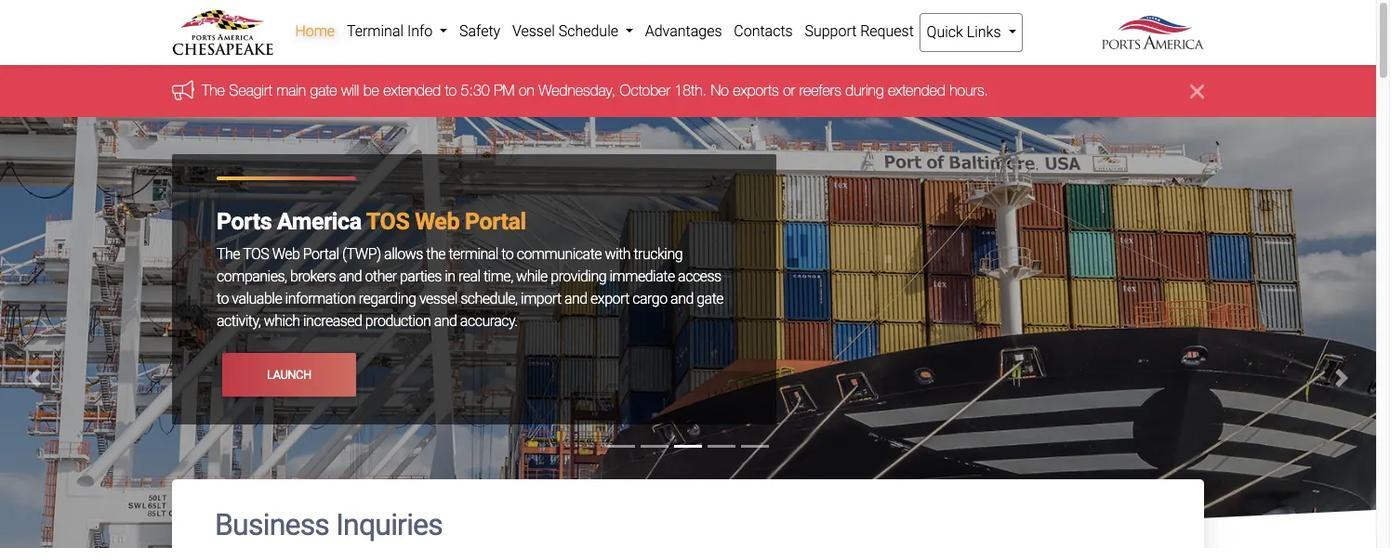 Task type: vqa. For each thing, say whether or not it's contained in the screenshot.
The Seagirt main gate will be extended to 5:30 PM on Wednesday, October 18th.  No exports or reefers during extended hours.
yes



Task type: describe. For each thing, give the bounding box(es) containing it.
the for the tos web portal (twp) allows the terminal to communicate with trucking companies,                         brokers and other parties in real time, while providing immediate access to valuable                         information regarding vessel schedule, import and export cargo and gate activity, which increased production and accuracy.
[[217, 246, 240, 264]]

0 horizontal spatial to
[[217, 291, 229, 308]]

and down providing
[[564, 291, 587, 308]]

to inside alert
[[445, 82, 457, 99]]

terminal info link
[[341, 13, 453, 50]]

1 extended from the left
[[383, 82, 441, 99]]

immediate
[[610, 268, 675, 286]]

tos web portal image
[[0, 118, 1376, 549]]

during
[[846, 82, 884, 99]]

portal inside the tos web portal (twp) allows the terminal to communicate with trucking companies,                         brokers and other parties in real time, while providing immediate access to valuable                         information regarding vessel schedule, import and export cargo and gate activity, which increased production and accuracy.
[[303, 246, 339, 264]]

terminal
[[347, 22, 404, 40]]

time,
[[484, 268, 513, 286]]

increased
[[303, 313, 362, 330]]

will
[[341, 82, 359, 99]]

accuracy.
[[460, 313, 518, 330]]

gate inside "the seagirt main gate will be extended to 5:30 pm on wednesday, october 18th.  no exports or reefers during extended hours." alert
[[310, 82, 337, 99]]

america
[[277, 209, 362, 236]]

the seagirt main gate will be extended to 5:30 pm on wednesday, october 18th.  no exports or reefers during extended hours. alert
[[0, 65, 1376, 118]]

bullhorn image
[[172, 80, 202, 100]]

reefers
[[799, 82, 841, 99]]

0 vertical spatial tos
[[366, 209, 410, 236]]

which
[[264, 313, 300, 330]]

launch
[[267, 368, 311, 382]]

the for the seagirt main gate will be extended to 5:30 pm on wednesday, october 18th.  no exports or reefers during extended hours.
[[202, 82, 225, 99]]

companies,
[[217, 268, 287, 286]]

0 vertical spatial portal
[[465, 209, 526, 236]]

export
[[591, 291, 629, 308]]

launch link
[[222, 354, 356, 397]]

terminal
[[449, 246, 498, 264]]

and down vessel
[[434, 313, 457, 330]]

tos inside the tos web portal (twp) allows the terminal to communicate with trucking companies,                         brokers and other parties in real time, while providing immediate access to valuable                         information regarding vessel schedule, import and export cargo and gate activity, which increased production and accuracy.
[[243, 246, 269, 264]]

the seagirt main gate will be extended to 5:30 pm on wednesday, october 18th.  no exports or reefers during extended hours. link
[[202, 82, 989, 99]]

regarding
[[359, 291, 416, 308]]

wednesday,
[[539, 82, 616, 99]]

exports
[[733, 82, 779, 99]]

trucking
[[634, 246, 683, 264]]

access
[[678, 268, 721, 286]]

0 vertical spatial web
[[415, 209, 460, 236]]

vessel
[[419, 291, 457, 308]]

or
[[783, 82, 795, 99]]

the
[[426, 246, 445, 264]]

with
[[605, 246, 631, 264]]

support request
[[805, 22, 914, 40]]

contacts link
[[728, 13, 799, 50]]

info
[[407, 22, 433, 40]]

october
[[620, 82, 670, 99]]

gate inside the tos web portal (twp) allows the terminal to communicate with trucking companies,                         brokers and other parties in real time, while providing immediate access to valuable                         information regarding vessel schedule, import and export cargo and gate activity, which increased production and accuracy.
[[697, 291, 724, 308]]

while
[[516, 268, 548, 286]]

providing
[[551, 268, 606, 286]]

advantages
[[645, 22, 722, 40]]

ports america tos web portal
[[217, 209, 526, 236]]

communicate
[[517, 246, 602, 264]]

other
[[365, 268, 397, 286]]

schedule
[[559, 22, 618, 40]]



Task type: locate. For each thing, give the bounding box(es) containing it.
1 horizontal spatial to
[[445, 82, 457, 99]]

quick
[[927, 23, 963, 41]]

tos up companies,
[[243, 246, 269, 264]]

schedule,
[[461, 291, 518, 308]]

web
[[415, 209, 460, 236], [272, 246, 300, 264]]

close image
[[1190, 80, 1204, 103]]

cargo
[[633, 291, 667, 308]]

2 vertical spatial to
[[217, 291, 229, 308]]

vessel schedule
[[512, 22, 622, 40]]

1 horizontal spatial portal
[[465, 209, 526, 236]]

main
[[277, 82, 306, 99]]

support request link
[[799, 13, 920, 50]]

pm
[[494, 82, 515, 99]]

seagirt
[[229, 82, 272, 99]]

support
[[805, 22, 857, 40]]

extended
[[383, 82, 441, 99], [888, 82, 946, 99]]

5:30
[[461, 82, 490, 99]]

vessel schedule link
[[506, 13, 639, 50]]

0 vertical spatial gate
[[310, 82, 337, 99]]

business inquiries
[[215, 508, 443, 543]]

advantages link
[[639, 13, 728, 50]]

to left 5:30
[[445, 82, 457, 99]]

1 vertical spatial the
[[217, 246, 240, 264]]

safety
[[459, 22, 500, 40]]

real
[[458, 268, 480, 286]]

links
[[967, 23, 1001, 41]]

2 extended from the left
[[888, 82, 946, 99]]

1 vertical spatial gate
[[697, 291, 724, 308]]

(twp)
[[342, 246, 381, 264]]

extended right be
[[383, 82, 441, 99]]

quick links link
[[920, 13, 1023, 52]]

the up companies,
[[217, 246, 240, 264]]

to
[[445, 82, 457, 99], [502, 246, 514, 264], [217, 291, 229, 308]]

and down access
[[671, 291, 694, 308]]

0 horizontal spatial portal
[[303, 246, 339, 264]]

in
[[445, 268, 455, 286]]

parties
[[400, 268, 442, 286]]

1 horizontal spatial gate
[[697, 291, 724, 308]]

safety link
[[453, 13, 506, 50]]

the inside alert
[[202, 82, 225, 99]]

and down (twp)
[[339, 268, 362, 286]]

valuable
[[232, 291, 282, 308]]

the tos web portal (twp) allows the terminal to communicate with trucking companies,                         brokers and other parties in real time, while providing immediate access to valuable                         information regarding vessel schedule, import and export cargo and gate activity, which increased production and accuracy.
[[217, 246, 724, 330]]

gate
[[310, 82, 337, 99], [697, 291, 724, 308]]

0 vertical spatial to
[[445, 82, 457, 99]]

ports
[[217, 209, 272, 236]]

1 vertical spatial to
[[502, 246, 514, 264]]

be
[[363, 82, 379, 99]]

the seagirt main gate will be extended to 5:30 pm on wednesday, october 18th.  no exports or reefers during extended hours.
[[202, 82, 989, 99]]

1 vertical spatial web
[[272, 246, 300, 264]]

0 horizontal spatial tos
[[243, 246, 269, 264]]

0 vertical spatial the
[[202, 82, 225, 99]]

gate down access
[[697, 291, 724, 308]]

1 vertical spatial tos
[[243, 246, 269, 264]]

home
[[295, 22, 335, 40]]

inquiries
[[336, 508, 443, 543]]

portal
[[465, 209, 526, 236], [303, 246, 339, 264]]

no
[[711, 82, 729, 99]]

tos
[[366, 209, 410, 236], [243, 246, 269, 264]]

request
[[860, 22, 914, 40]]

terminal info
[[347, 22, 436, 40]]

import
[[521, 291, 561, 308]]

extended right during
[[888, 82, 946, 99]]

information
[[285, 291, 356, 308]]

web inside the tos web portal (twp) allows the terminal to communicate with trucking companies,                         brokers and other parties in real time, while providing immediate access to valuable                         information regarding vessel schedule, import and export cargo and gate activity, which increased production and accuracy.
[[272, 246, 300, 264]]

web up brokers
[[272, 246, 300, 264]]

to up activity,
[[217, 291, 229, 308]]

to up time,
[[502, 246, 514, 264]]

brokers
[[290, 268, 336, 286]]

1 vertical spatial portal
[[303, 246, 339, 264]]

gate left 'will'
[[310, 82, 337, 99]]

on
[[519, 82, 535, 99]]

contacts
[[734, 22, 793, 40]]

production
[[365, 313, 431, 330]]

18th.
[[674, 82, 707, 99]]

activity,
[[217, 313, 261, 330]]

business
[[215, 508, 329, 543]]

vessel
[[512, 22, 555, 40]]

home link
[[289, 13, 341, 50]]

0 horizontal spatial web
[[272, 246, 300, 264]]

portal up the terminal
[[465, 209, 526, 236]]

2 horizontal spatial to
[[502, 246, 514, 264]]

the inside the tos web portal (twp) allows the terminal to communicate with trucking companies,                         brokers and other parties in real time, while providing immediate access to valuable                         information regarding vessel schedule, import and export cargo and gate activity, which increased production and accuracy.
[[217, 246, 240, 264]]

the left seagirt
[[202, 82, 225, 99]]

tos up allows
[[366, 209, 410, 236]]

and
[[339, 268, 362, 286], [564, 291, 587, 308], [671, 291, 694, 308], [434, 313, 457, 330]]

allows
[[384, 246, 423, 264]]

portal up brokers
[[303, 246, 339, 264]]

1 horizontal spatial web
[[415, 209, 460, 236]]

1 horizontal spatial tos
[[366, 209, 410, 236]]

0 horizontal spatial extended
[[383, 82, 441, 99]]

quick links
[[927, 23, 1005, 41]]

the
[[202, 82, 225, 99], [217, 246, 240, 264]]

1 horizontal spatial extended
[[888, 82, 946, 99]]

web up the
[[415, 209, 460, 236]]

hours.
[[950, 82, 989, 99]]

0 horizontal spatial gate
[[310, 82, 337, 99]]



